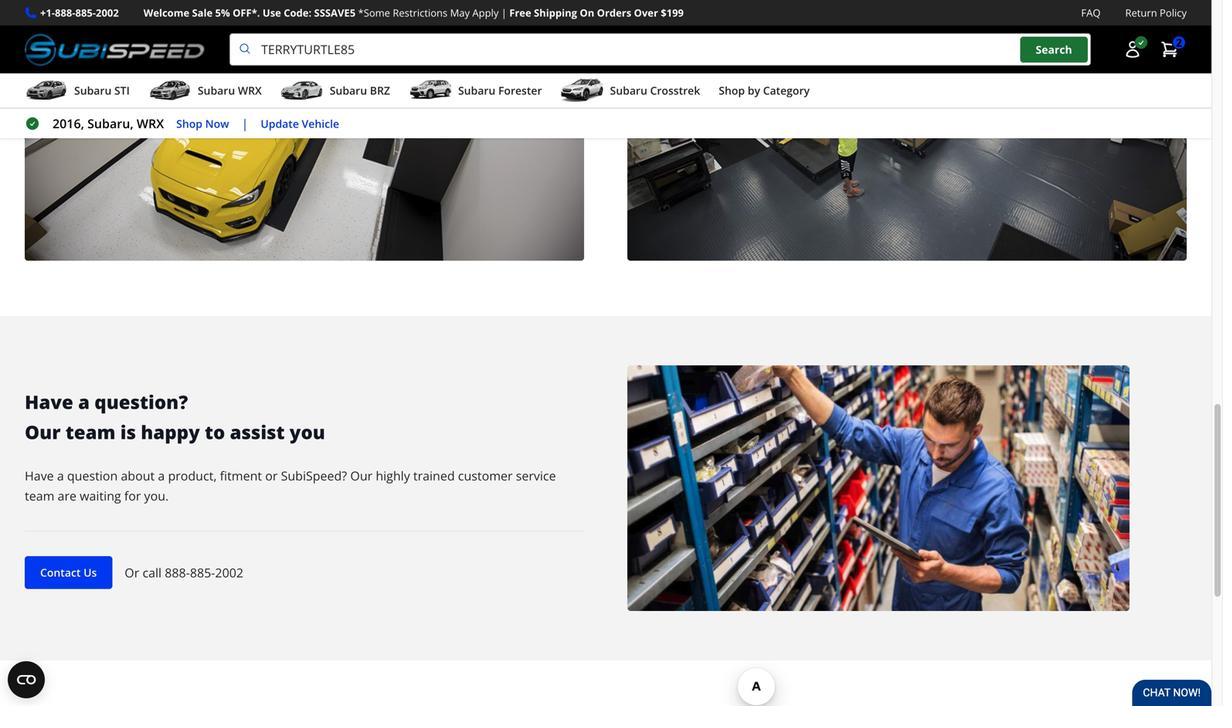Task type: describe. For each thing, give the bounding box(es) containing it.
off*.
[[233, 6, 260, 20]]

1 horizontal spatial 2002
[[215, 565, 244, 581]]

a subaru brz thumbnail image image
[[280, 79, 324, 102]]

apply
[[473, 6, 499, 20]]

subaru forester
[[458, 83, 542, 98]]

+1-888-885-2002
[[40, 6, 119, 20]]

or call 888-885-2002
[[125, 565, 244, 581]]

welcome
[[144, 6, 190, 20]]

a subaru forester thumbnail image image
[[409, 79, 452, 102]]

may
[[450, 6, 470, 20]]

for
[[124, 488, 141, 504]]

to
[[205, 420, 225, 445]]

subaru crosstrek
[[610, 83, 701, 98]]

a for question
[[57, 468, 64, 484]]

question
[[67, 468, 118, 484]]

waiting
[[80, 488, 121, 504]]

shop now link
[[176, 115, 229, 133]]

sssave5
[[314, 6, 356, 20]]

product,
[[168, 468, 217, 484]]

question?
[[95, 390, 188, 415]]

subaru for subaru crosstrek
[[610, 83, 648, 98]]

1 vertical spatial |
[[242, 115, 248, 132]]

shop for shop now
[[176, 116, 203, 131]]

a for question?
[[78, 390, 90, 415]]

or
[[125, 565, 139, 581]]

customer
[[458, 468, 513, 484]]

2016,
[[53, 115, 84, 132]]

forester
[[499, 83, 542, 98]]

subaru wrx button
[[148, 77, 262, 108]]

shop by category button
[[719, 77, 810, 108]]

are
[[58, 488, 77, 504]]

shipping
[[534, 6, 578, 20]]

us
[[84, 566, 97, 580]]

assist
[[230, 420, 285, 445]]

our inside have a question about a product, fitment or subispeed? our highly trained customer service team are waiting for you.
[[351, 468, 373, 484]]

contact us
[[40, 566, 97, 580]]

update vehicle button
[[261, 115, 339, 133]]

have a question about a product, fitment or subispeed? our highly trained customer service team are waiting for you.
[[25, 468, 556, 504]]

happy
[[141, 420, 200, 445]]

category
[[764, 83, 810, 98]]

subispeed?
[[281, 468, 347, 484]]

subaru sti
[[74, 83, 130, 98]]

update vehicle
[[261, 116, 339, 131]]

return policy
[[1126, 6, 1188, 20]]

faq
[[1082, 6, 1101, 20]]

is
[[120, 420, 136, 445]]

shop for shop by category
[[719, 83, 745, 98]]

search input field
[[230, 33, 1092, 66]]

a subaru crosstrek thumbnail image image
[[561, 79, 604, 102]]

sti
[[114, 83, 130, 98]]

subaru forester button
[[409, 77, 542, 108]]

on
[[580, 6, 595, 20]]

now
[[205, 116, 229, 131]]

team inside have a question about a product, fitment or subispeed? our highly trained customer service team are waiting for you.
[[25, 488, 54, 504]]

0 vertical spatial 2002
[[96, 6, 119, 20]]

+1-888-885-2002 link
[[40, 5, 119, 21]]

welcome sale 5% off*. use code: sssave5 *some restrictions may apply | free shipping on orders over $199
[[144, 6, 684, 20]]

*some
[[358, 6, 390, 20]]

have a question? our team is happy to assist you
[[25, 390, 325, 445]]

crosstrek
[[651, 83, 701, 98]]

policy
[[1161, 6, 1188, 20]]

free
[[510, 6, 532, 20]]

subaru wrx
[[198, 83, 262, 98]]

subaru crosstrek button
[[561, 77, 701, 108]]

update
[[261, 116, 299, 131]]

use
[[263, 6, 281, 20]]

2 button
[[1154, 34, 1188, 65]]

search button
[[1021, 37, 1088, 63]]



Task type: vqa. For each thing, say whether or not it's contained in the screenshot.
Colors dropdown button
no



Task type: locate. For each thing, give the bounding box(es) containing it.
0 horizontal spatial our
[[25, 420, 61, 445]]

0 horizontal spatial 885-
[[75, 6, 96, 20]]

1 horizontal spatial our
[[351, 468, 373, 484]]

0 horizontal spatial shop
[[176, 116, 203, 131]]

a subaru wrx thumbnail image image
[[148, 79, 192, 102]]

1 horizontal spatial team
[[65, 420, 116, 445]]

a left question?
[[78, 390, 90, 415]]

888- up subispeed logo
[[55, 6, 75, 20]]

|
[[502, 6, 507, 20], [242, 115, 248, 132]]

shop
[[719, 83, 745, 98], [176, 116, 203, 131]]

2002
[[96, 6, 119, 20], [215, 565, 244, 581]]

a close up shot of a person stocking a warehouse shelf image
[[628, 366, 1130, 611]]

our up the are
[[25, 420, 61, 445]]

0 horizontal spatial 888-
[[55, 6, 75, 20]]

you
[[290, 420, 325, 445]]

code:
[[284, 6, 312, 20]]

contact
[[40, 566, 81, 580]]

0 horizontal spatial wrx
[[137, 115, 164, 132]]

shop inside shop by category dropdown button
[[719, 83, 745, 98]]

subaru for subaru wrx
[[198, 83, 235, 98]]

1 have from the top
[[25, 390, 73, 415]]

1 horizontal spatial 888-
[[165, 565, 190, 581]]

1 subaru from the left
[[74, 83, 112, 98]]

sale
[[192, 6, 213, 20]]

2 subaru from the left
[[198, 83, 235, 98]]

wrx down a subaru wrx thumbnail image
[[137, 115, 164, 132]]

subaru for subaru forester
[[458, 83, 496, 98]]

our
[[25, 420, 61, 445], [351, 468, 373, 484]]

subaru left forester
[[458, 83, 496, 98]]

have inside have a question about a product, fitment or subispeed? our highly trained customer service team are waiting for you.
[[25, 468, 54, 484]]

team left is
[[65, 420, 116, 445]]

$199
[[661, 6, 684, 20]]

1 vertical spatial 2002
[[215, 565, 244, 581]]

1 horizontal spatial wrx
[[238, 83, 262, 98]]

a inside the have a question? our team is happy to assist you
[[78, 390, 90, 415]]

subaru left brz
[[330, 83, 367, 98]]

5 subaru from the left
[[610, 83, 648, 98]]

subaru for subaru sti
[[74, 83, 112, 98]]

search
[[1036, 42, 1073, 57]]

you.
[[144, 488, 169, 504]]

about
[[121, 468, 155, 484]]

0 vertical spatial 888-
[[55, 6, 75, 20]]

have for have a question about a product, fitment or subispeed? our highly trained customer service team are waiting for you.
[[25, 468, 54, 484]]

subaru right a subaru crosstrek thumbnail image
[[610, 83, 648, 98]]

1 horizontal spatial |
[[502, 6, 507, 20]]

1 vertical spatial wrx
[[137, 115, 164, 132]]

0 vertical spatial our
[[25, 420, 61, 445]]

0 horizontal spatial |
[[242, 115, 248, 132]]

have inside the have a question? our team is happy to assist you
[[25, 390, 73, 415]]

subaru up now
[[198, 83, 235, 98]]

wrx inside dropdown button
[[238, 83, 262, 98]]

2 horizontal spatial a
[[158, 468, 165, 484]]

subaru brz
[[330, 83, 390, 98]]

trained
[[414, 468, 455, 484]]

+1-
[[40, 6, 55, 20]]

subaru sti button
[[25, 77, 130, 108]]

| right now
[[242, 115, 248, 132]]

888- right call
[[165, 565, 190, 581]]

shop inside shop now link
[[176, 116, 203, 131]]

1 vertical spatial shop
[[176, 116, 203, 131]]

shop left now
[[176, 116, 203, 131]]

our inside the have a question? our team is happy to assist you
[[25, 420, 61, 445]]

5%
[[215, 6, 230, 20]]

have for have a question? our team is happy to assist you
[[25, 390, 73, 415]]

highly
[[376, 468, 410, 484]]

subispeed logo image
[[25, 33, 205, 66]]

0 vertical spatial |
[[502, 6, 507, 20]]

0 vertical spatial shop
[[719, 83, 745, 98]]

shop by category
[[719, 83, 810, 98]]

team
[[65, 420, 116, 445], [25, 488, 54, 504]]

2016, subaru, wrx
[[53, 115, 164, 132]]

885-
[[75, 6, 96, 20], [190, 565, 215, 581]]

a up you.
[[158, 468, 165, 484]]

contact us link
[[25, 557, 112, 590]]

brz
[[370, 83, 390, 98]]

885- right +1-
[[75, 6, 96, 20]]

over
[[634, 6, 659, 20]]

0 horizontal spatial team
[[25, 488, 54, 504]]

faq link
[[1082, 5, 1101, 21]]

subaru for subaru brz
[[330, 83, 367, 98]]

888-
[[55, 6, 75, 20], [165, 565, 190, 581]]

3 subaru from the left
[[330, 83, 367, 98]]

0 horizontal spatial 2002
[[96, 6, 119, 20]]

inside warehouse image
[[628, 0, 1188, 261]]

vehicle
[[302, 116, 339, 131]]

wrx
[[238, 83, 262, 98], [137, 115, 164, 132]]

1 vertical spatial 888-
[[165, 565, 190, 581]]

a
[[78, 390, 90, 415], [57, 468, 64, 484], [158, 468, 165, 484]]

0 horizontal spatial a
[[57, 468, 64, 484]]

button image
[[1124, 40, 1143, 59]]

call
[[143, 565, 162, 581]]

team left the are
[[25, 488, 54, 504]]

shop left by
[[719, 83, 745, 98]]

subaru left the sti
[[74, 83, 112, 98]]

subaru brz button
[[280, 77, 390, 108]]

a up the are
[[57, 468, 64, 484]]

2
[[1177, 35, 1183, 50]]

2002 right call
[[215, 565, 244, 581]]

return
[[1126, 6, 1158, 20]]

0 vertical spatial team
[[65, 420, 116, 445]]

by
[[748, 83, 761, 98]]

have
[[25, 390, 73, 415], [25, 468, 54, 484]]

yellow car in workshop image
[[25, 0, 585, 261]]

restrictions
[[393, 6, 448, 20]]

a subaru sti thumbnail image image
[[25, 79, 68, 102]]

wrx up update
[[238, 83, 262, 98]]

team inside the have a question? our team is happy to assist you
[[65, 420, 116, 445]]

885- right call
[[190, 565, 215, 581]]

return policy link
[[1126, 5, 1188, 21]]

2002 up subispeed logo
[[96, 6, 119, 20]]

1 horizontal spatial 885-
[[190, 565, 215, 581]]

1 vertical spatial have
[[25, 468, 54, 484]]

our left highly
[[351, 468, 373, 484]]

0 vertical spatial wrx
[[238, 83, 262, 98]]

4 subaru from the left
[[458, 83, 496, 98]]

orders
[[597, 6, 632, 20]]

| left free
[[502, 6, 507, 20]]

subaru
[[74, 83, 112, 98], [198, 83, 235, 98], [330, 83, 367, 98], [458, 83, 496, 98], [610, 83, 648, 98]]

1 vertical spatial 885-
[[190, 565, 215, 581]]

0 vertical spatial 885-
[[75, 6, 96, 20]]

0 vertical spatial have
[[25, 390, 73, 415]]

1 horizontal spatial a
[[78, 390, 90, 415]]

1 vertical spatial our
[[351, 468, 373, 484]]

888- inside the "+1-888-885-2002" link
[[55, 6, 75, 20]]

open widget image
[[8, 662, 45, 699]]

2 have from the top
[[25, 468, 54, 484]]

or
[[265, 468, 278, 484]]

1 vertical spatial team
[[25, 488, 54, 504]]

fitment
[[220, 468, 262, 484]]

subaru,
[[87, 115, 134, 132]]

service
[[516, 468, 556, 484]]

shop now
[[176, 116, 229, 131]]

1 horizontal spatial shop
[[719, 83, 745, 98]]



